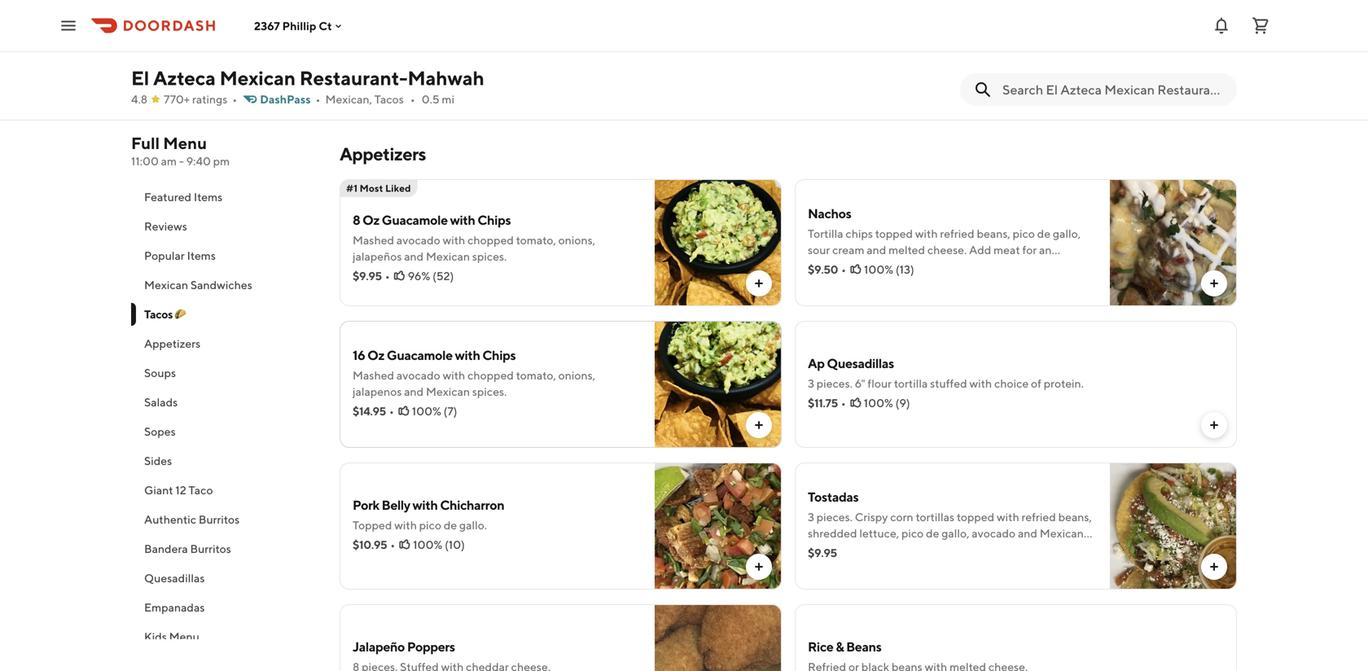 Task type: locate. For each thing, give the bounding box(es) containing it.
crispy
[[855, 510, 888, 524]]

quesadillas inside quesadillas button
[[144, 571, 205, 585]]

2367 phillip ct
[[254, 19, 332, 32]]

0 vertical spatial tacos
[[374, 92, 404, 106]]

1 vertical spatial cheese.
[[808, 543, 847, 556]]

burritos down 'giant 12 taco' 'button'
[[199, 513, 240, 526]]

topped inside "tostadas 3 pieces. crispy corn tortillas topped with refried beans, shredded lettuce, pico de gallo, avocado and mexican cheese."
[[957, 510, 995, 524]]

0 vertical spatial add item to cart image
[[753, 277, 766, 290]]

1 vertical spatial tacos
[[144, 307, 173, 321]]

1 vertical spatial tomato,
[[516, 369, 556, 382]]

and for 8
[[404, 250, 424, 263]]

3
[[808, 377, 815, 390], [808, 510, 815, 524]]

1 vertical spatial appetizers
[[144, 337, 201, 350]]

items up reviews button
[[194, 190, 223, 204]]

and inside 16 oz guacamole with chips mashed avocado with chopped tomato, onions, jalapenos and mexican spices.
[[404, 385, 424, 398]]

1 3 from the top
[[808, 377, 815, 390]]

2 horizontal spatial de
[[1037, 227, 1051, 240]]

1 vertical spatial beans,
[[1059, 510, 1092, 524]]

3 inside "tostadas 3 pieces. crispy corn tortillas topped with refried beans, shredded lettuce, pico de gallo, avocado and mexican cheese."
[[808, 510, 815, 524]]

sides button
[[131, 446, 320, 476]]

0 vertical spatial 3
[[808, 377, 815, 390]]

100% left (13)
[[864, 263, 894, 276]]

mexican inside "tostadas 3 pieces. crispy corn tortillas topped with refried beans, shredded lettuce, pico de gallo, avocado and mexican cheese."
[[1040, 527, 1084, 540]]

of
[[1031, 377, 1042, 390]]

1 vertical spatial oz
[[367, 347, 384, 363]]

1 vertical spatial pieces.
[[817, 510, 853, 524]]

avocado inside "8 oz guacamole with chips mashed avocado with chopped tomato, onions, jalapeños and mexican spices."
[[397, 233, 441, 247]]

1 horizontal spatial gallo,
[[1053, 227, 1081, 240]]

mashed inside "8 oz guacamole with chips mashed avocado with chopped tomato, onions, jalapeños and mexican spices."
[[353, 233, 394, 247]]

mexican,
[[325, 92, 372, 106]]

0 horizontal spatial tacos
[[144, 307, 173, 321]]

guacamole
[[382, 212, 448, 228], [387, 347, 453, 363]]

de inside nachos tortilla chips topped with refried beans, pico de gallo, sour cream and melted cheese. add meat for an additional charge.
[[1037, 227, 1051, 240]]

de up the (10)
[[444, 518, 457, 532]]

items for featured items
[[194, 190, 223, 204]]

1 chopped from the top
[[468, 233, 514, 247]]

oz for 16
[[367, 347, 384, 363]]

pieces. inside ap quesadillas 3 pieces. 6" flour tortilla stuffed with choice of protein.
[[817, 377, 853, 390]]

9:40
[[186, 154, 211, 168]]

2 chopped from the top
[[468, 369, 514, 382]]

1 vertical spatial topped
[[957, 510, 995, 524]]

0 horizontal spatial quesadillas
[[144, 571, 205, 585]]

mashed up jalapenos
[[353, 369, 394, 382]]

burritos inside bandera burritos button
[[190, 542, 231, 556]]

1 vertical spatial chopped
[[468, 369, 514, 382]]

3 down ap
[[808, 377, 815, 390]]

nachos image
[[1110, 179, 1237, 306]]

menu right kids
[[169, 630, 199, 643]]

quesadillas
[[827, 356, 894, 371], [144, 571, 205, 585]]

0 horizontal spatial gallo,
[[942, 527, 970, 540]]

1 vertical spatial avocado
[[397, 369, 441, 382]]

burritos
[[199, 513, 240, 526], [190, 542, 231, 556]]

tacos right mexican,
[[374, 92, 404, 106]]

3 up shredded
[[808, 510, 815, 524]]

0 horizontal spatial refried
[[940, 227, 975, 240]]

1 horizontal spatial quesadillas
[[827, 356, 894, 371]]

gallo,
[[1053, 227, 1081, 240], [942, 527, 970, 540]]

chips for 8
[[478, 212, 511, 228]]

appetizers up #1 most liked
[[340, 143, 426, 165]]

$9.50 •
[[808, 263, 846, 276]]

tomato, for 8
[[516, 233, 556, 247]]

burritos down authentic burritos button
[[190, 542, 231, 556]]

2 horizontal spatial pico
[[1013, 227, 1035, 240]]

and inside "tostadas 3 pieces. crispy corn tortillas topped with refried beans, shredded lettuce, pico de gallo, avocado and mexican cheese."
[[1018, 527, 1038, 540]]

beans,
[[977, 227, 1011, 240], [1059, 510, 1092, 524]]

0 horizontal spatial beans,
[[977, 227, 1011, 240]]

cheese.
[[928, 243, 967, 257], [808, 543, 847, 556]]

100% down flour
[[864, 396, 893, 410]]

1 add item to cart image from the top
[[1208, 277, 1221, 290]]

onions,
[[558, 233, 595, 247], [558, 369, 595, 382]]

$9.95 down the jalapeños
[[353, 269, 382, 283]]

1 vertical spatial mashed
[[353, 369, 394, 382]]

jalapeño poppers
[[353, 639, 455, 654]]

2 add item to cart image from the top
[[1208, 419, 1221, 432]]

0 horizontal spatial cheese.
[[808, 543, 847, 556]]

0 vertical spatial guacamole
[[382, 212, 448, 228]]

gallo, inside "tostadas 3 pieces. crispy corn tortillas topped with refried beans, shredded lettuce, pico de gallo, avocado and mexican cheese."
[[942, 527, 970, 540]]

avocado inside "tostadas 3 pieces. crispy corn tortillas topped with refried beans, shredded lettuce, pico de gallo, avocado and mexican cheese."
[[972, 527, 1016, 540]]

• for $10.95 •
[[390, 538, 395, 551]]

0 vertical spatial $9.95
[[353, 269, 382, 283]]

el azteca mexican restaurant-mahwah
[[131, 66, 484, 90]]

chopped inside "8 oz guacamole with chips mashed avocado with chopped tomato, onions, jalapeños and mexican spices."
[[468, 233, 514, 247]]

100% left the (10)
[[413, 538, 443, 551]]

mexican inside 16 oz guacamole with chips mashed avocado with chopped tomato, onions, jalapenos and mexican spices.
[[426, 385, 470, 398]]

melted
[[889, 243, 925, 257]]

full menu 11:00 am - 9:40 pm
[[131, 134, 230, 168]]

shredded
[[808, 527, 857, 540]]

• for $9.50 •
[[842, 263, 846, 276]]

1 tomato, from the top
[[516, 233, 556, 247]]

an
[[1039, 243, 1052, 257]]

0 vertical spatial mashed
[[353, 233, 394, 247]]

96%
[[408, 269, 430, 283]]

topped
[[353, 518, 392, 532]]

$9.95 for $9.95 •
[[353, 269, 382, 283]]

0 vertical spatial chips
[[478, 212, 511, 228]]

de inside "tostadas 3 pieces. crispy corn tortillas topped with refried beans, shredded lettuce, pico de gallo, avocado and mexican cheese."
[[926, 527, 939, 540]]

gallo.
[[459, 518, 487, 532]]

3 add item to cart image from the top
[[753, 560, 766, 573]]

0 vertical spatial menu
[[163, 134, 207, 153]]

avocado inside 16 oz guacamole with chips mashed avocado with chopped tomato, onions, jalapenos and mexican spices.
[[397, 369, 441, 382]]

pico
[[1013, 227, 1035, 240], [419, 518, 442, 532], [902, 527, 924, 540]]

and inside "8 oz guacamole with chips mashed avocado with chopped tomato, onions, jalapeños and mexican spices."
[[404, 250, 424, 263]]

1 vertical spatial chips
[[483, 347, 516, 363]]

liked
[[385, 182, 411, 194]]

2 vertical spatial add item to cart image
[[1208, 560, 1221, 573]]

• right $11.75
[[841, 396, 846, 410]]

1 horizontal spatial beans,
[[1059, 510, 1092, 524]]

mashed for 8
[[353, 233, 394, 247]]

2 vertical spatial avocado
[[972, 527, 1016, 540]]

pieces. inside "tostadas 3 pieces. crispy corn tortillas topped with refried beans, shredded lettuce, pico de gallo, avocado and mexican cheese."
[[817, 510, 853, 524]]

$9.95
[[353, 269, 382, 283], [808, 546, 837, 560]]

1 vertical spatial quesadillas
[[144, 571, 205, 585]]

add item to cart image
[[1208, 277, 1221, 290], [1208, 419, 1221, 432], [1208, 560, 1221, 573]]

1 vertical spatial gallo,
[[942, 527, 970, 540]]

chips for 16
[[483, 347, 516, 363]]

2 add item to cart image from the top
[[753, 419, 766, 432]]

guacamole up jalapenos
[[387, 347, 453, 363]]

• right the '$14.95'
[[389, 404, 394, 418]]

tostadas image
[[1110, 463, 1237, 590]]

-
[[179, 154, 184, 168]]

2 pieces. from the top
[[817, 510, 853, 524]]

16
[[353, 347, 365, 363]]

0 vertical spatial spices.
[[472, 250, 507, 263]]

100% (9)
[[864, 396, 910, 410]]

100%
[[864, 263, 894, 276], [864, 396, 893, 410], [412, 404, 441, 418], [413, 538, 443, 551]]

3 inside ap quesadillas 3 pieces. 6" flour tortilla stuffed with choice of protein.
[[808, 377, 815, 390]]

100% left (7) in the bottom left of the page
[[412, 404, 441, 418]]

0 vertical spatial cheese.
[[928, 243, 967, 257]]

pico up the for
[[1013, 227, 1035, 240]]

with inside nachos tortilla chips topped with refried beans, pico de gallo, sour cream and melted cheese. add meat for an additional charge.
[[915, 227, 938, 240]]

1 vertical spatial items
[[187, 249, 216, 262]]

appetizers down tacos 🌮
[[144, 337, 201, 350]]

nachos tortilla chips topped with refried beans, pico de gallo, sour cream and melted cheese. add meat for an additional charge.
[[808, 206, 1081, 273]]

1 horizontal spatial topped
[[957, 510, 995, 524]]

guacamole down liked
[[382, 212, 448, 228]]

0 vertical spatial burritos
[[199, 513, 240, 526]]

de up an
[[1037, 227, 1051, 240]]

cheese. inside "tostadas 3 pieces. crispy corn tortillas topped with refried beans, shredded lettuce, pico de gallo, avocado and mexican cheese."
[[808, 543, 847, 556]]

mexican inside "8 oz guacamole with chips mashed avocado with chopped tomato, onions, jalapeños and mexican spices."
[[426, 250, 470, 263]]

appetizers button
[[131, 329, 320, 358]]

pieces. up $11.75 •
[[817, 377, 853, 390]]

2 spices. from the top
[[472, 385, 507, 398]]

tortilla
[[808, 227, 844, 240]]

0 vertical spatial refried
[[940, 227, 975, 240]]

0 vertical spatial avocado
[[397, 233, 441, 247]]

appetizers
[[340, 143, 426, 165], [144, 337, 201, 350]]

topped right the tortillas
[[957, 510, 995, 524]]

popular items button
[[131, 241, 320, 270]]

items up mexican sandwiches
[[187, 249, 216, 262]]

menu up -
[[163, 134, 207, 153]]

0 items, open order cart image
[[1251, 16, 1271, 35]]

mashed inside 16 oz guacamole with chips mashed avocado with chopped tomato, onions, jalapenos and mexican spices.
[[353, 369, 394, 382]]

mashed for 16
[[353, 369, 394, 382]]

refried inside "tostadas 3 pieces. crispy corn tortillas topped with refried beans, shredded lettuce, pico de gallo, avocado and mexican cheese."
[[1022, 510, 1056, 524]]

1 vertical spatial 3
[[808, 510, 815, 524]]

0 vertical spatial appetizers
[[340, 143, 426, 165]]

0 vertical spatial chopped
[[468, 233, 514, 247]]

• down el azteca mexican restaurant-mahwah
[[316, 92, 321, 106]]

100% (7)
[[412, 404, 457, 418]]

16 oz guacamole with chips image
[[655, 321, 782, 448]]

pieces. up shredded
[[817, 510, 853, 524]]

guacamole inside "8 oz guacamole with chips mashed avocado with chopped tomato, onions, jalapeños and mexican spices."
[[382, 212, 448, 228]]

1 vertical spatial onions,
[[558, 369, 595, 382]]

0 horizontal spatial appetizers
[[144, 337, 201, 350]]

chips inside "8 oz guacamole with chips mashed avocado with chopped tomato, onions, jalapeños and mexican spices."
[[478, 212, 511, 228]]

• down cream
[[842, 263, 846, 276]]

onions, inside 16 oz guacamole with chips mashed avocado with chopped tomato, onions, jalapenos and mexican spices.
[[558, 369, 595, 382]]

jalapeños
[[353, 250, 402, 263]]

with
[[450, 212, 475, 228], [915, 227, 938, 240], [443, 233, 465, 247], [455, 347, 480, 363], [443, 369, 465, 382], [970, 377, 992, 390], [413, 497, 438, 513], [997, 510, 1020, 524], [394, 518, 417, 532]]

oz inside "8 oz guacamole with chips mashed avocado with chopped tomato, onions, jalapeños and mexican spices."
[[363, 212, 380, 228]]

menu inside full menu 11:00 am - 9:40 pm
[[163, 134, 207, 153]]

salads button
[[131, 388, 320, 417]]

de down the tortillas
[[926, 527, 939, 540]]

0 vertical spatial onions,
[[558, 233, 595, 247]]

items for popular items
[[187, 249, 216, 262]]

2 tomato, from the top
[[516, 369, 556, 382]]

tacos
[[374, 92, 404, 106], [144, 307, 173, 321]]

menu inside button
[[169, 630, 199, 643]]

2 mashed from the top
[[353, 369, 394, 382]]

chopped inside 16 oz guacamole with chips mashed avocado with chopped tomato, onions, jalapenos and mexican spices.
[[468, 369, 514, 382]]

oz right the "8"
[[363, 212, 380, 228]]

and for nachos
[[867, 243, 886, 257]]

&
[[836, 639, 844, 654]]

oz inside 16 oz guacamole with chips mashed avocado with chopped tomato, onions, jalapenos and mexican spices.
[[367, 347, 384, 363]]

items
[[194, 190, 223, 204], [187, 249, 216, 262]]

burritos inside authentic burritos button
[[199, 513, 240, 526]]

tomato, inside "8 oz guacamole with chips mashed avocado with chopped tomato, onions, jalapeños and mexican spices."
[[516, 233, 556, 247]]

8
[[353, 212, 360, 228]]

bandera burritos button
[[131, 534, 320, 564]]

1 vertical spatial $9.95
[[808, 546, 837, 560]]

guacamole inside 16 oz guacamole with chips mashed avocado with chopped tomato, onions, jalapenos and mexican spices.
[[387, 347, 453, 363]]

3 add item to cart image from the top
[[1208, 560, 1221, 573]]

(9)
[[896, 396, 910, 410]]

0 vertical spatial oz
[[363, 212, 380, 228]]

1 vertical spatial spices.
[[472, 385, 507, 398]]

0 horizontal spatial de
[[444, 518, 457, 532]]

• down the jalapeños
[[385, 269, 390, 283]]

0 vertical spatial pieces.
[[817, 377, 853, 390]]

2367
[[254, 19, 280, 32]]

cheese. left add
[[928, 243, 967, 257]]

oz right 16
[[367, 347, 384, 363]]

mashed up the jalapeños
[[353, 233, 394, 247]]

onions, for 8
[[558, 233, 595, 247]]

1 horizontal spatial de
[[926, 527, 939, 540]]

1 vertical spatial add item to cart image
[[1208, 419, 1221, 432]]

mashed
[[353, 233, 394, 247], [353, 369, 394, 382]]

6"
[[855, 377, 866, 390]]

soups
[[144, 366, 176, 380]]

phillip
[[282, 19, 316, 32]]

0 vertical spatial add item to cart image
[[1208, 277, 1221, 290]]

0 vertical spatial tomato,
[[516, 233, 556, 247]]

popular
[[144, 249, 185, 262]]

add item to cart image
[[753, 277, 766, 290], [753, 419, 766, 432], [753, 560, 766, 573]]

spices. inside "8 oz guacamole with chips mashed avocado with chopped tomato, onions, jalapeños and mexican spices."
[[472, 250, 507, 263]]

cheese. inside nachos tortilla chips topped with refried beans, pico de gallo, sour cream and melted cheese. add meat for an additional charge.
[[928, 243, 967, 257]]

pico down corn
[[902, 527, 924, 540]]

cheese. down shredded
[[808, 543, 847, 556]]

0 vertical spatial items
[[194, 190, 223, 204]]

1 vertical spatial burritos
[[190, 542, 231, 556]]

• right $10.95
[[390, 538, 395, 551]]

8 oz guacamole with chips image
[[655, 179, 782, 306]]

1 spices. from the top
[[472, 250, 507, 263]]

spices.
[[472, 250, 507, 263], [472, 385, 507, 398]]

1 pieces. from the top
[[817, 377, 853, 390]]

$9.95 •
[[353, 269, 390, 283]]

de
[[1037, 227, 1051, 240], [444, 518, 457, 532], [926, 527, 939, 540]]

1 vertical spatial add item to cart image
[[753, 419, 766, 432]]

0 horizontal spatial pico
[[419, 518, 442, 532]]

0 vertical spatial quesadillas
[[827, 356, 894, 371]]

chopped
[[468, 233, 514, 247], [468, 369, 514, 382]]

(52)
[[433, 269, 454, 283]]

pico up 100% (10)
[[419, 518, 442, 532]]

quesadillas up empanadas on the bottom left of page
[[144, 571, 205, 585]]

1 horizontal spatial tacos
[[374, 92, 404, 106]]

0 vertical spatial gallo,
[[1053, 227, 1081, 240]]

jalapeño poppers image
[[655, 604, 782, 671]]

nachos
[[808, 206, 852, 221]]

refried
[[940, 227, 975, 240], [1022, 510, 1056, 524]]

0 vertical spatial topped
[[875, 227, 913, 240]]

1 vertical spatial guacamole
[[387, 347, 453, 363]]

burritos for bandera burritos
[[190, 542, 231, 556]]

2 vertical spatial add item to cart image
[[753, 560, 766, 573]]

2 3 from the top
[[808, 510, 815, 524]]

topped up the melted
[[875, 227, 913, 240]]

quesadillas inside ap quesadillas 3 pieces. 6" flour tortilla stuffed with choice of protein.
[[827, 356, 894, 371]]

2 onions, from the top
[[558, 369, 595, 382]]

pork belly with chicharron image
[[655, 463, 782, 590]]

1 onions, from the top
[[558, 233, 595, 247]]

jalapeño
[[353, 639, 405, 654]]

spices. inside 16 oz guacamole with chips mashed avocado with chopped tomato, onions, jalapenos and mexican spices.
[[472, 385, 507, 398]]

$9.95 down shredded
[[808, 546, 837, 560]]

100% (13)
[[864, 263, 915, 276]]

dashpass
[[260, 92, 311, 106]]

tacos left the 🌮
[[144, 307, 173, 321]]

avocado
[[397, 233, 441, 247], [397, 369, 441, 382], [972, 527, 1016, 540]]

1 horizontal spatial refried
[[1022, 510, 1056, 524]]

sandwiches
[[191, 278, 252, 292]]

1 horizontal spatial pico
[[902, 527, 924, 540]]

and inside nachos tortilla chips topped with refried beans, pico de gallo, sour cream and melted cheese. add meat for an additional charge.
[[867, 243, 886, 257]]

1 vertical spatial refried
[[1022, 510, 1056, 524]]

tomato,
[[516, 233, 556, 247], [516, 369, 556, 382]]

0 vertical spatial beans,
[[977, 227, 1011, 240]]

1 mashed from the top
[[353, 233, 394, 247]]

chips inside 16 oz guacamole with chips mashed avocado with chopped tomato, onions, jalapenos and mexican spices.
[[483, 347, 516, 363]]

tomato, inside 16 oz guacamole with chips mashed avocado with chopped tomato, onions, jalapenos and mexican spices.
[[516, 369, 556, 382]]

onions, inside "8 oz guacamole with chips mashed avocado with chopped tomato, onions, jalapeños and mexican spices."
[[558, 233, 595, 247]]

ap
[[808, 356, 825, 371]]

1 horizontal spatial cheese.
[[928, 243, 967, 257]]

pico inside pork belly with chicharron topped with pico de gallo.
[[419, 518, 442, 532]]

1 vertical spatial menu
[[169, 630, 199, 643]]

0 horizontal spatial topped
[[875, 227, 913, 240]]

quesadillas up 6"
[[827, 356, 894, 371]]

Item Search search field
[[1003, 81, 1224, 99]]

0 horizontal spatial $9.95
[[353, 269, 382, 283]]

1 horizontal spatial $9.95
[[808, 546, 837, 560]]

additional
[[808, 259, 860, 273]]

chips
[[478, 212, 511, 228], [483, 347, 516, 363]]

gallo, inside nachos tortilla chips topped with refried beans, pico de gallo, sour cream and melted cheese. add meat for an additional charge.
[[1053, 227, 1081, 240]]



Task type: vqa. For each thing, say whether or not it's contained in the screenshot.
"5" to the top
no



Task type: describe. For each thing, give the bounding box(es) containing it.
chopped for 16
[[468, 369, 514, 382]]

add item to cart image for tostadas
[[1208, 560, 1221, 573]]

ap quesadillas 3 pieces. 6" flour tortilla stuffed with choice of protein.
[[808, 356, 1084, 390]]

menu for full
[[163, 134, 207, 153]]

mexican sandwiches button
[[131, 270, 320, 300]]

100% for topped
[[864, 263, 894, 276]]

8 oz guacamole with chips mashed avocado with chopped tomato, onions, jalapeños and mexican spices.
[[353, 212, 595, 263]]

16 oz guacamole with chips mashed avocado with chopped tomato, onions, jalapenos and mexican spices.
[[353, 347, 595, 398]]

770+ ratings •
[[164, 92, 237, 106]]

1 add item to cart image from the top
[[753, 277, 766, 290]]

lettuce,
[[860, 527, 899, 540]]

🌮
[[175, 307, 186, 321]]

tostadas 3 pieces. crispy corn tortillas topped with refried beans, shredded lettuce, pico de gallo, avocado and mexican cheese.
[[808, 489, 1092, 556]]

with inside "tostadas 3 pieces. crispy corn tortillas topped with refried beans, shredded lettuce, pico de gallo, avocado and mexican cheese."
[[997, 510, 1020, 524]]

most
[[360, 182, 383, 194]]

authentic
[[144, 513, 196, 526]]

menu for kids
[[169, 630, 199, 643]]

giant 12 taco button
[[131, 476, 320, 505]]

add item to cart image for nachos
[[1208, 277, 1221, 290]]

de inside pork belly with chicharron topped with pico de gallo.
[[444, 518, 457, 532]]

• for dashpass •
[[316, 92, 321, 106]]

add
[[969, 243, 992, 257]]

sour
[[808, 243, 830, 257]]

4.8
[[131, 92, 148, 106]]

add item to cart image for pork belly with chicharron
[[753, 560, 766, 573]]

tostadas
[[808, 489, 859, 505]]

guacamole for 16
[[387, 347, 453, 363]]

belly
[[382, 497, 410, 513]]

corn
[[890, 510, 914, 524]]

1 horizontal spatial appetizers
[[340, 143, 426, 165]]

dashpass •
[[260, 92, 321, 106]]

stuffed
[[930, 377, 967, 390]]

refried inside nachos tortilla chips topped with refried beans, pico de gallo, sour cream and melted cheese. add meat for an additional charge.
[[940, 227, 975, 240]]

sopes
[[144, 425, 176, 438]]

• right "ratings" on the top of the page
[[232, 92, 237, 106]]

100% for with
[[412, 404, 441, 418]]

100% for pieces.
[[864, 396, 893, 410]]

oz for 8
[[363, 212, 380, 228]]

choice
[[995, 377, 1029, 390]]

poppers
[[407, 639, 455, 654]]

770+
[[164, 92, 190, 106]]

beans
[[846, 639, 882, 654]]

onions, for 16
[[558, 369, 595, 382]]

guacamole for 8
[[382, 212, 448, 228]]

• left the 0.5
[[410, 92, 415, 106]]

$9.50
[[808, 263, 838, 276]]

pork belly with chicharron topped with pico de gallo.
[[353, 497, 504, 532]]

#1
[[346, 182, 358, 194]]

(10)
[[445, 538, 465, 551]]

spices. for 16
[[472, 385, 507, 398]]

tacos 🌮
[[144, 307, 186, 321]]

and for 16
[[404, 385, 424, 398]]

11:00
[[131, 154, 159, 168]]

100% for chicharron
[[413, 538, 443, 551]]

• for $14.95 •
[[389, 404, 394, 418]]

kids menu button
[[131, 622, 320, 652]]

authentic burritos
[[144, 513, 240, 526]]

giant 12 taco
[[144, 483, 213, 497]]

$14.95
[[353, 404, 386, 418]]

popular items
[[144, 249, 216, 262]]

chicharron
[[440, 497, 504, 513]]

spices. for 8
[[472, 250, 507, 263]]

bandera burritos
[[144, 542, 231, 556]]

(7)
[[444, 404, 457, 418]]

avocado for 8
[[397, 233, 441, 247]]

$9.95 for $9.95
[[808, 546, 837, 560]]

charge.
[[862, 259, 901, 273]]

$10.95
[[353, 538, 387, 551]]

pico inside nachos tortilla chips topped with refried beans, pico de gallo, sour cream and melted cheese. add meat for an additional charge.
[[1013, 227, 1035, 240]]

pico inside "tostadas 3 pieces. crispy corn tortillas topped with refried beans, shredded lettuce, pico de gallo, avocado and mexican cheese."
[[902, 527, 924, 540]]

• for $9.95 •
[[385, 269, 390, 283]]

restaurant-
[[299, 66, 408, 90]]

$11.75 •
[[808, 396, 846, 410]]

giant
[[144, 483, 173, 497]]

featured
[[144, 190, 191, 204]]

jalapenos
[[353, 385, 402, 398]]

beans, inside nachos tortilla chips topped with refried beans, pico de gallo, sour cream and melted cheese. add meat for an additional charge.
[[977, 227, 1011, 240]]

notification bell image
[[1212, 16, 1232, 35]]

burritos for authentic burritos
[[199, 513, 240, 526]]

meat
[[994, 243, 1020, 257]]

$14.95 •
[[353, 404, 394, 418]]

mahwah
[[408, 66, 484, 90]]

chopped for 8
[[468, 233, 514, 247]]

protein.
[[1044, 377, 1084, 390]]

am
[[161, 154, 177, 168]]

ct
[[319, 19, 332, 32]]

mi
[[442, 92, 455, 106]]

(13)
[[896, 263, 915, 276]]

el
[[131, 66, 149, 90]]

rice
[[808, 639, 834, 654]]

sides
[[144, 454, 172, 468]]

reviews button
[[131, 212, 320, 241]]

appetizers inside button
[[144, 337, 201, 350]]

flour
[[868, 377, 892, 390]]

full
[[131, 134, 160, 153]]

beans, inside "tostadas 3 pieces. crispy corn tortillas topped with refried beans, shredded lettuce, pico de gallo, avocado and mexican cheese."
[[1059, 510, 1092, 524]]

mexican inside 'button'
[[144, 278, 188, 292]]

cream
[[833, 243, 865, 257]]

soups button
[[131, 358, 320, 388]]

empanadas
[[144, 601, 205, 614]]

ratings
[[192, 92, 228, 106]]

96% (52)
[[408, 269, 454, 283]]

tomato, for 16
[[516, 369, 556, 382]]

pork
[[353, 497, 379, 513]]

reviews
[[144, 220, 187, 233]]

bandera
[[144, 542, 188, 556]]

sopes button
[[131, 417, 320, 446]]

with inside ap quesadillas 3 pieces. 6" flour tortilla stuffed with choice of protein.
[[970, 377, 992, 390]]

$10.95 •
[[353, 538, 395, 551]]

for
[[1023, 243, 1037, 257]]

add item to cart image for 16 oz guacamole with chips
[[753, 419, 766, 432]]

avocado for 16
[[397, 369, 441, 382]]

open menu image
[[59, 16, 78, 35]]

topped inside nachos tortilla chips topped with refried beans, pico de gallo, sour cream and melted cheese. add meat for an additional charge.
[[875, 227, 913, 240]]

• for $11.75 •
[[841, 396, 846, 410]]

featured items
[[144, 190, 223, 204]]

$11.75
[[808, 396, 838, 410]]

0.5
[[422, 92, 440, 106]]

azteca
[[153, 66, 216, 90]]



